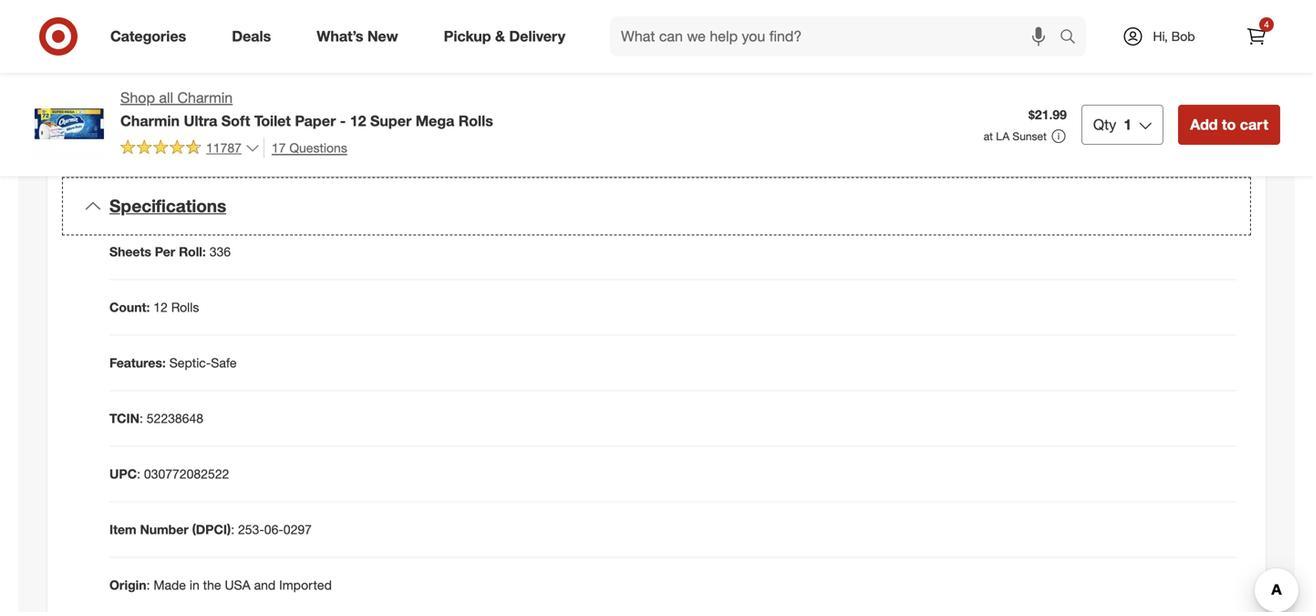 Task type: locate. For each thing, give the bounding box(es) containing it.
17
[[272, 140, 286, 156]]

: left made
[[146, 578, 150, 594]]

shop all charmin charmin ultra soft toilet paper - 12 super mega rolls
[[120, 89, 493, 130]]

336
[[209, 244, 231, 260]]

image of charmin ultra soft toilet paper - 12 super mega rolls image
[[33, 88, 106, 161]]

0 vertical spatial rolls
[[458, 112, 493, 130]]

1
[[1124, 116, 1132, 133]]

030772082522
[[144, 467, 229, 482]]

charmin up ultra
[[177, 89, 233, 107]]

to
[[1222, 116, 1236, 133]]

: left 030772082522
[[137, 467, 140, 482]]

cart
[[1240, 116, 1269, 133]]

charmin down shop
[[120, 112, 180, 130]]

: for 030772082522
[[137, 467, 140, 482]]

imported
[[279, 578, 332, 594]]

what's
[[317, 27, 363, 45]]

categories link
[[95, 16, 209, 57]]

upc
[[109, 467, 137, 482]]

what's new
[[317, 27, 398, 45]]

what's new link
[[301, 16, 421, 57]]

categories
[[110, 27, 186, 45]]

per
[[155, 244, 175, 260]]

pickup & delivery link
[[428, 16, 588, 57]]

number
[[140, 522, 189, 538]]

item
[[689, 63, 732, 89]]

4
[[1264, 19, 1269, 30]]

delivery
[[509, 27, 565, 45]]

roll:
[[179, 244, 206, 260]]

:
[[140, 411, 143, 427], [137, 467, 140, 482], [231, 522, 234, 538], [146, 578, 150, 594]]

soft
[[221, 112, 250, 130]]

tcin : 52238648
[[109, 411, 203, 427]]

1 horizontal spatial rolls
[[458, 112, 493, 130]]

about
[[581, 63, 641, 89]]

What can we help you find? suggestions appear below search field
[[610, 16, 1064, 57]]

deals link
[[216, 16, 294, 57]]

charmin
[[177, 89, 233, 107], [120, 112, 180, 130]]

17 questions
[[272, 140, 347, 156]]

1 vertical spatial rolls
[[171, 300, 199, 316]]

paper
[[295, 112, 336, 130]]

rolls
[[458, 112, 493, 130], [171, 300, 199, 316]]

super
[[370, 112, 412, 130]]

17 questions link
[[263, 138, 347, 158]]

: for 52238648
[[140, 411, 143, 427]]

12 right count: on the left
[[153, 300, 168, 316]]

at la sunset
[[984, 129, 1047, 143]]

item number (dpci) : 253-06-0297
[[109, 522, 312, 538]]

: for made
[[146, 578, 150, 594]]

rolls right mega
[[458, 112, 493, 130]]

ultra
[[184, 112, 217, 130]]

0 vertical spatial 12
[[350, 112, 366, 130]]

hi, bob
[[1153, 28, 1195, 44]]

rolls right count: on the left
[[171, 300, 199, 316]]

0 horizontal spatial rolls
[[171, 300, 199, 316]]

add
[[1190, 116, 1218, 133]]

deals
[[232, 27, 271, 45]]

origin : made in the usa and imported
[[109, 578, 332, 594]]

12 right -
[[350, 112, 366, 130]]

1 horizontal spatial 12
[[350, 112, 366, 130]]

: left 52238648
[[140, 411, 143, 427]]

12
[[350, 112, 366, 130], [153, 300, 168, 316]]

rolls inside shop all charmin charmin ultra soft toilet paper - 12 super mega rolls
[[458, 112, 493, 130]]

hi,
[[1153, 28, 1168, 44]]

bob
[[1171, 28, 1195, 44]]

1 vertical spatial 12
[[153, 300, 168, 316]]

specifications
[[109, 196, 226, 217]]

features:
[[109, 355, 166, 371]]



Task type: describe. For each thing, give the bounding box(es) containing it.
add to cart
[[1190, 116, 1269, 133]]

and
[[254, 578, 276, 594]]

features: septic-safe
[[109, 355, 237, 371]]

la
[[996, 129, 1010, 143]]

mega
[[416, 112, 454, 130]]

52238648
[[147, 411, 203, 427]]

11787 link
[[120, 138, 260, 160]]

0 vertical spatial charmin
[[177, 89, 233, 107]]

pickup
[[444, 27, 491, 45]]

safe
[[211, 355, 237, 371]]

septic-
[[169, 355, 211, 371]]

the
[[203, 578, 221, 594]]

: left 253-
[[231, 522, 234, 538]]

item
[[109, 522, 136, 538]]

12 inside shop all charmin charmin ultra soft toilet paper - 12 super mega rolls
[[350, 112, 366, 130]]

&
[[495, 27, 505, 45]]

253-
[[238, 522, 264, 538]]

made
[[154, 578, 186, 594]]

0 horizontal spatial 12
[[153, 300, 168, 316]]

usa
[[225, 578, 251, 594]]

all
[[159, 89, 173, 107]]

count: 12 rolls
[[109, 300, 199, 316]]

search button
[[1051, 16, 1095, 60]]

add to cart button
[[1178, 105, 1280, 145]]

qty 1
[[1093, 116, 1132, 133]]

at
[[984, 129, 993, 143]]

tcin
[[109, 411, 140, 427]]

sheets per roll: 336
[[109, 244, 231, 260]]

questions
[[289, 140, 347, 156]]

0297
[[283, 522, 312, 538]]

about this item
[[581, 63, 732, 89]]

sheets
[[109, 244, 151, 260]]

sunset
[[1013, 129, 1047, 143]]

qty
[[1093, 116, 1116, 133]]

in
[[190, 578, 200, 594]]

-
[[340, 112, 346, 130]]

origin
[[109, 578, 146, 594]]

count:
[[109, 300, 150, 316]]

4 link
[[1237, 16, 1277, 57]]

shop
[[120, 89, 155, 107]]

(dpci)
[[192, 522, 231, 538]]

new
[[367, 27, 398, 45]]

search
[[1051, 29, 1095, 47]]

11787
[[206, 140, 242, 156]]

$21.99
[[1029, 107, 1067, 123]]

toilet
[[254, 112, 291, 130]]

this
[[646, 63, 683, 89]]

pickup & delivery
[[444, 27, 565, 45]]

upc : 030772082522
[[109, 467, 229, 482]]

06-
[[264, 522, 283, 538]]

specifications button
[[62, 178, 1251, 236]]

1 vertical spatial charmin
[[120, 112, 180, 130]]



Task type: vqa. For each thing, say whether or not it's contained in the screenshot.
Charmin
yes



